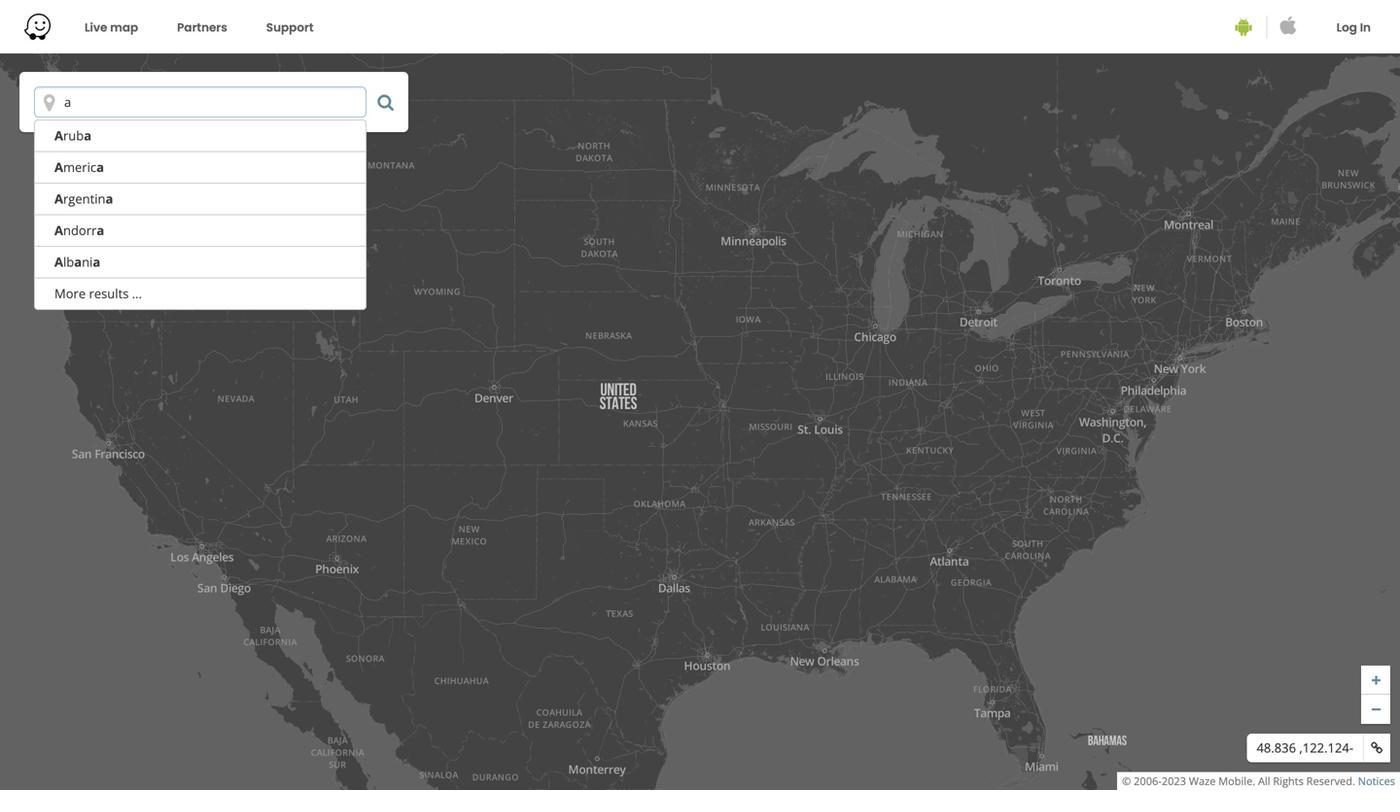 Task type: locate. For each thing, give the bounding box(es) containing it.
© 2006-2023 waze mobile. all rights reserved. notices
[[1122, 774, 1395, 789]]

a up lb
[[54, 222, 63, 239]]

notices link
[[1358, 774, 1395, 789]]

48.836
[[1257, 740, 1296, 757]]

a
[[54, 127, 63, 144], [54, 159, 63, 176], [54, 190, 63, 208], [54, 222, 63, 239], [54, 253, 63, 271]]

3 a from the top
[[54, 190, 63, 208]]

− button
[[1361, 695, 1391, 724]]

results
[[89, 285, 129, 302]]

a left "ni"
[[54, 253, 63, 271]]

a lb a ni a
[[54, 253, 100, 271]]

live map
[[85, 19, 138, 35]]

a for rgentin
[[54, 190, 63, 208]]

-
[[1350, 740, 1354, 757]]

more
[[54, 285, 86, 302]]

rgentin
[[63, 190, 106, 208]]

megaphone image
[[21, 758, 52, 783]]

0 horizontal spatial waze
[[86, 763, 117, 777]]

live map link
[[85, 1, 138, 54]]

1 a from the top
[[54, 127, 63, 144]]

lb
[[63, 253, 74, 271]]

a ndorr a
[[54, 222, 104, 239]]

a down a meric a
[[54, 190, 63, 208]]

+ −
[[1371, 669, 1381, 722]]

partners link
[[177, 1, 227, 54]]

upcoming
[[159, 763, 219, 777]]

tell waze about upcoming events link
[[10, 750, 275, 791]]

notices
[[1358, 774, 1395, 789]]

map
[[110, 19, 138, 35]]

a for rgentin
[[106, 190, 113, 208]]

a rub a
[[54, 127, 91, 144]]

a down 'a rub a'
[[54, 159, 63, 176]]

a for ndorr
[[97, 222, 104, 239]]

waze right 2023
[[1189, 774, 1216, 789]]

a
[[84, 127, 91, 144], [96, 159, 104, 176], [106, 190, 113, 208], [97, 222, 104, 239], [74, 253, 82, 271], [93, 253, 100, 271]]

a up a meric a
[[54, 127, 63, 144]]

mobile.
[[1219, 774, 1256, 789]]

a for meric
[[96, 159, 104, 176]]

4 a from the top
[[54, 222, 63, 239]]

2 a from the top
[[54, 159, 63, 176]]

waze
[[86, 763, 117, 777], [1189, 774, 1216, 789]]

2023
[[1162, 774, 1186, 789]]

waze right tell
[[86, 763, 117, 777]]

rights
[[1273, 774, 1304, 789]]

...
[[132, 285, 142, 302]]

1 horizontal spatial waze
[[1189, 774, 1216, 789]]

©
[[1122, 774, 1131, 789]]



Task type: vqa. For each thing, say whether or not it's contained in the screenshot.
the how suggestions work 'link'
no



Task type: describe. For each thing, give the bounding box(es) containing it.
ndorr
[[63, 222, 97, 239]]

support link
[[266, 1, 314, 54]]

log
[[1337, 19, 1357, 35]]

Search for an address or place text field
[[34, 87, 367, 118]]

a rgentin a
[[54, 190, 113, 208]]

2006-
[[1134, 774, 1162, 789]]

live
[[85, 19, 107, 35]]

log in
[[1337, 19, 1371, 35]]

more results ...
[[54, 285, 142, 302]]

permalink image
[[1371, 742, 1383, 755]]

a for ndorr
[[54, 222, 63, 239]]

a meric a
[[54, 159, 104, 176]]

rub
[[63, 127, 84, 144]]

a for meric
[[54, 159, 63, 176]]

ni
[[82, 253, 93, 271]]

search image
[[378, 93, 394, 111]]

support
[[266, 19, 314, 35]]

tell
[[61, 763, 82, 777]]

a for rub
[[54, 127, 63, 144]]

partners
[[177, 19, 227, 35]]

122.124,
[[1300, 740, 1350, 757]]

-122.124, 48.836
[[1257, 740, 1354, 757]]

all
[[1258, 774, 1270, 789]]

a for rub
[[84, 127, 91, 144]]

about
[[121, 763, 155, 777]]

events
[[223, 763, 263, 777]]

meric
[[63, 159, 96, 176]]

reserved.
[[1307, 774, 1355, 789]]

+ button
[[1361, 666, 1391, 695]]

+
[[1371, 669, 1381, 692]]

log in link
[[1337, 1, 1371, 54]]

tell waze about upcoming events
[[61, 763, 263, 777]]

−
[[1371, 698, 1381, 722]]

in
[[1360, 19, 1371, 35]]

5 a from the top
[[54, 253, 63, 271]]



